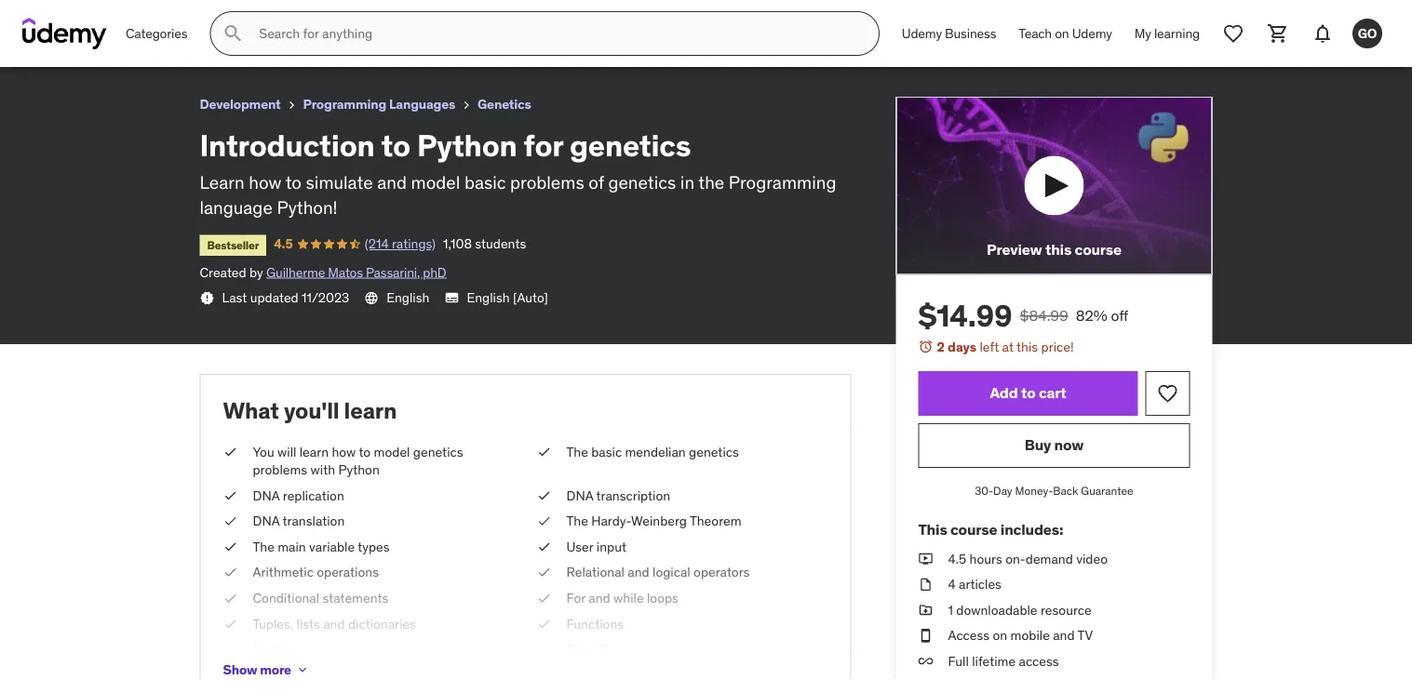 Task type: vqa. For each thing, say whether or not it's contained in the screenshot.
completion
no



Task type: locate. For each thing, give the bounding box(es) containing it.
Search for anything text field
[[255, 18, 856, 49]]

1 vertical spatial the
[[567, 513, 588, 530]]

0 horizontal spatial 4.5
[[89, 32, 108, 49]]

1 vertical spatial basic
[[591, 443, 622, 460]]

ratings) up passarini,
[[392, 235, 436, 252]]

learn for you'll
[[344, 397, 397, 424]]

1 vertical spatial wishlist image
[[1157, 382, 1179, 405]]

1 horizontal spatial model
[[411, 171, 460, 194]]

xsmall image left 1
[[918, 601, 933, 620]]

xsmall image left you
[[223, 443, 238, 461]]

0 vertical spatial model
[[411, 171, 460, 194]]

translation
[[283, 513, 345, 530]]

problems inside introduction to python for genetics learn how to simulate and model basic problems of genetics in the programming language python!
[[510, 171, 584, 194]]

0 vertical spatial 1,108
[[208, 32, 237, 49]]

1 horizontal spatial programming
[[729, 171, 836, 194]]

1 vertical spatial learn
[[300, 443, 329, 460]]

1 vertical spatial introduction
[[200, 126, 375, 164]]

$14.99 $84.99 82% off
[[918, 297, 1129, 334]]

conditional
[[253, 590, 319, 607]]

and up the "while"
[[628, 564, 649, 581]]

0 vertical spatial problems
[[510, 171, 584, 194]]

1,108 up phd
[[443, 235, 472, 252]]

access
[[1019, 653, 1059, 670]]

course up 82%
[[1075, 240, 1122, 259]]

i/o
[[591, 641, 610, 658]]

1 vertical spatial this
[[1017, 339, 1038, 355]]

xsmall image for access on mobile and tv
[[918, 627, 933, 645]]

2 udemy from the left
[[1072, 25, 1112, 42]]

to inside you will learn how to model genetics problems with python
[[359, 443, 371, 460]]

to
[[107, 8, 122, 27], [381, 126, 411, 164], [285, 171, 302, 194], [1021, 384, 1036, 403], [359, 443, 371, 460]]

4.5 up 4
[[948, 551, 966, 567]]

xsmall image for the basic mendelian genetics
[[537, 443, 552, 461]]

modules
[[253, 641, 302, 658]]

english right closed captions icon in the left top of the page
[[467, 289, 510, 306]]

0 vertical spatial basic
[[464, 171, 506, 194]]

to left categories
[[107, 8, 122, 27]]

learn inside you will learn how to model genetics problems with python
[[300, 443, 329, 460]]

by
[[249, 264, 263, 280]]

user input
[[567, 539, 627, 555]]

1 vertical spatial for
[[524, 126, 563, 164]]

to up python!
[[285, 171, 302, 194]]

this course includes:
[[918, 520, 1063, 539]]

1 vertical spatial course
[[950, 520, 997, 539]]

0 horizontal spatial ratings)
[[157, 32, 201, 49]]

english down passarini,
[[387, 289, 430, 306]]

includes:
[[1001, 520, 1063, 539]]

0 horizontal spatial udemy
[[902, 25, 942, 42]]

1,108 up development
[[208, 32, 237, 49]]

operations
[[317, 564, 379, 581]]

1 vertical spatial on
[[993, 628, 1008, 644]]

you'll
[[284, 397, 339, 424]]

udemy business link
[[891, 11, 1008, 56]]

to for introduction to python for genetics
[[107, 8, 122, 27]]

1 horizontal spatial how
[[332, 443, 356, 460]]

1 vertical spatial 4.5
[[274, 235, 293, 252]]

1 vertical spatial ratings)
[[392, 235, 436, 252]]

on-
[[1006, 551, 1026, 567]]

1,108
[[208, 32, 237, 49], [443, 235, 472, 252]]

the left main
[[253, 539, 275, 555]]

1,108 students up development
[[208, 32, 291, 49]]

on down downloadable
[[993, 628, 1008, 644]]

(214 ratings) up passarini,
[[365, 235, 436, 252]]

1 horizontal spatial for
[[524, 126, 563, 164]]

(214 ratings) down introduction to python for genetics
[[130, 32, 201, 49]]

model down languages
[[411, 171, 460, 194]]

2 english from the left
[[467, 289, 510, 306]]

0 horizontal spatial problems
[[253, 462, 307, 478]]

0 vertical spatial programming
[[303, 96, 386, 113]]

xsmall image for 1 downloadable resource
[[918, 601, 933, 620]]

students up development
[[240, 32, 291, 49]]

python right with
[[338, 462, 380, 478]]

1 vertical spatial how
[[332, 443, 356, 460]]

0 horizontal spatial basic
[[464, 171, 506, 194]]

introduction
[[15, 8, 104, 27], [200, 126, 375, 164]]

python left 'submit search' image at top
[[125, 8, 176, 27]]

show
[[223, 661, 257, 678]]

introduction inside introduction to python for genetics learn how to simulate and model basic problems of genetics in the programming language python!
[[200, 126, 375, 164]]

on right teach
[[1055, 25, 1069, 42]]

demand
[[1026, 551, 1073, 567]]

1 horizontal spatial on
[[1055, 25, 1069, 42]]

input
[[597, 539, 627, 555]]

xsmall image for arithmetic operations
[[223, 564, 238, 582]]

(214
[[130, 32, 154, 49], [365, 235, 389, 252]]

with
[[311, 462, 335, 478]]

genetics
[[202, 8, 264, 27], [570, 126, 691, 164], [608, 171, 676, 194], [413, 443, 463, 460], [689, 443, 739, 460]]

1 horizontal spatial 1,108 students
[[443, 235, 526, 252]]

how up language
[[249, 171, 282, 194]]

english for english
[[387, 289, 430, 306]]

0 horizontal spatial for
[[179, 8, 199, 27]]

1 vertical spatial 1,108 students
[[443, 235, 526, 252]]

udemy image
[[22, 18, 107, 49]]

basic up dna transcription
[[591, 443, 622, 460]]

the up dna transcription
[[567, 443, 588, 460]]

loops
[[647, 590, 679, 607]]

xsmall image for 4 articles
[[918, 576, 933, 594]]

1 vertical spatial programming
[[729, 171, 836, 194]]

problems left of
[[510, 171, 584, 194]]

dna replication
[[253, 487, 344, 504]]

problems
[[510, 171, 584, 194], [253, 462, 307, 478]]

and right "for"
[[589, 590, 610, 607]]

and right simulate
[[377, 171, 407, 194]]

file i/o
[[567, 641, 610, 658]]

dna for dna translation
[[253, 513, 280, 530]]

for down genetics link
[[524, 126, 563, 164]]

programming right the
[[729, 171, 836, 194]]

xsmall image for for and while loops
[[537, 590, 552, 608]]

this right preview
[[1045, 240, 1072, 259]]

course
[[1075, 240, 1122, 259], [950, 520, 997, 539]]

xsmall image left last on the top left of page
[[200, 291, 215, 306]]

0 horizontal spatial (214
[[130, 32, 154, 49]]

xsmall image left dna replication
[[223, 487, 238, 505]]

teach on udemy link
[[1008, 11, 1123, 56]]

2 vertical spatial the
[[253, 539, 275, 555]]

1 horizontal spatial this
[[1045, 240, 1072, 259]]

1 horizontal spatial 4.5
[[274, 235, 293, 252]]

1 horizontal spatial python
[[338, 462, 380, 478]]

xsmall image
[[284, 98, 299, 113], [200, 291, 215, 306], [223, 443, 238, 461], [223, 487, 238, 505], [223, 513, 238, 531], [537, 538, 552, 556], [537, 564, 552, 582], [918, 601, 933, 620], [918, 627, 933, 645], [295, 663, 310, 678]]

learn up you will learn how to model genetics problems with python
[[344, 397, 397, 424]]

xsmall image for 4.5 hours on-demand video
[[918, 550, 933, 568]]

to down programming languages link in the top of the page
[[381, 126, 411, 164]]

types
[[358, 539, 390, 555]]

dna up 'hardy-'
[[567, 487, 593, 504]]

to left cart
[[1021, 384, 1036, 403]]

wishlist image
[[1222, 22, 1245, 45], [1157, 382, 1179, 405]]

learn up with
[[300, 443, 329, 460]]

0 horizontal spatial (214 ratings)
[[130, 32, 201, 49]]

(214 ratings)
[[130, 32, 201, 49], [365, 235, 436, 252]]

0 horizontal spatial on
[[993, 628, 1008, 644]]

0 vertical spatial how
[[249, 171, 282, 194]]

to down the what you'll learn
[[359, 443, 371, 460]]

will
[[277, 443, 296, 460]]

python for introduction to python for genetics learn how to simulate and model basic problems of genetics in the programming language python!
[[417, 126, 517, 164]]

1 horizontal spatial english
[[467, 289, 510, 306]]

0 horizontal spatial python
[[125, 8, 176, 27]]

xsmall image for user input
[[537, 538, 552, 556]]

1 horizontal spatial learn
[[344, 397, 397, 424]]

on for access
[[993, 628, 1008, 644]]

1 udemy from the left
[[902, 25, 942, 42]]

the hardy-weinberg theorem
[[567, 513, 742, 530]]

0 vertical spatial course
[[1075, 240, 1122, 259]]

2 horizontal spatial python
[[417, 126, 517, 164]]

lists
[[297, 616, 320, 633]]

1 english from the left
[[387, 289, 430, 306]]

how inside introduction to python for genetics learn how to simulate and model basic problems of genetics in the programming language python!
[[249, 171, 282, 194]]

udemy left my
[[1072, 25, 1112, 42]]

model inside introduction to python for genetics learn how to simulate and model basic problems of genetics in the programming language python!
[[411, 171, 460, 194]]

udemy
[[902, 25, 942, 42], [1072, 25, 1112, 42]]

xsmall image
[[459, 98, 474, 113], [537, 443, 552, 461], [537, 487, 552, 505], [537, 513, 552, 531], [223, 538, 238, 556], [918, 550, 933, 568], [223, 564, 238, 582], [918, 576, 933, 594], [223, 590, 238, 608], [537, 590, 552, 608], [223, 615, 238, 634], [537, 615, 552, 634], [918, 653, 933, 671]]

python down genetics link
[[417, 126, 517, 164]]

0 horizontal spatial programming
[[303, 96, 386, 113]]

tuples, lists and dictionaries
[[253, 616, 416, 633]]

1 horizontal spatial problems
[[510, 171, 584, 194]]

xsmall image for the main variable types
[[223, 538, 238, 556]]

learn for will
[[300, 443, 329, 460]]

the up user
[[567, 513, 588, 530]]

to for introduction to python for genetics learn how to simulate and model basic problems of genetics in the programming language python!
[[381, 126, 411, 164]]

how up with
[[332, 443, 356, 460]]

0 vertical spatial the
[[567, 443, 588, 460]]

1 horizontal spatial (214
[[365, 235, 389, 252]]

programming
[[303, 96, 386, 113], [729, 171, 836, 194]]

this right at
[[1017, 339, 1038, 355]]

transcription
[[596, 487, 670, 504]]

1
[[948, 602, 953, 619]]

course inside the "preview this course" button
[[1075, 240, 1122, 259]]

this
[[918, 520, 947, 539]]

model
[[411, 171, 460, 194], [374, 443, 410, 460]]

0 vertical spatial this
[[1045, 240, 1072, 259]]

0 vertical spatial (214
[[130, 32, 154, 49]]

xsmall image left user
[[537, 538, 552, 556]]

basic down genetics link
[[464, 171, 506, 194]]

the for the basic mendelian genetics
[[567, 443, 588, 460]]

for left 'submit search' image at top
[[179, 8, 199, 27]]

0 vertical spatial 1,108 students
[[208, 32, 291, 49]]

xsmall image for you will learn how to model genetics problems with python
[[223, 443, 238, 461]]

arithmetic operations
[[253, 564, 379, 581]]

(214 up passarini,
[[365, 235, 389, 252]]

1 vertical spatial bestseller
[[207, 238, 259, 252]]

1 vertical spatial model
[[374, 443, 410, 460]]

the basic mendelian genetics
[[567, 443, 739, 460]]

students up english [auto]
[[475, 235, 526, 252]]

0 vertical spatial on
[[1055, 25, 1069, 42]]

0 horizontal spatial how
[[249, 171, 282, 194]]

shopping cart with 0 items image
[[1267, 22, 1289, 45]]

alarm image
[[918, 339, 933, 354]]

0 vertical spatial wishlist image
[[1222, 22, 1245, 45]]

course up hours
[[950, 520, 997, 539]]

hours
[[970, 551, 1002, 567]]

1 horizontal spatial course
[[1075, 240, 1122, 259]]

1 horizontal spatial introduction
[[200, 126, 375, 164]]

xsmall image left access
[[918, 627, 933, 645]]

ratings) down introduction to python for genetics
[[157, 32, 201, 49]]

problems inside you will learn how to model genetics problems with python
[[253, 462, 307, 478]]

my learning
[[1135, 25, 1200, 42]]

model down the what you'll learn
[[374, 443, 410, 460]]

0 horizontal spatial introduction
[[15, 8, 104, 27]]

dna up dna translation
[[253, 487, 280, 504]]

(214 down introduction to python for genetics
[[130, 32, 154, 49]]

1 vertical spatial problems
[[253, 462, 307, 478]]

1,108 students up phd
[[443, 235, 526, 252]]

4.5 down introduction to python for genetics
[[89, 32, 108, 49]]

0 vertical spatial bestseller
[[22, 35, 74, 49]]

functions
[[567, 616, 624, 633]]

0 vertical spatial introduction
[[15, 8, 104, 27]]

for for introduction to python for genetics
[[179, 8, 199, 27]]

2 vertical spatial 4.5
[[948, 551, 966, 567]]

1 vertical spatial (214 ratings)
[[365, 235, 436, 252]]

0 horizontal spatial wishlist image
[[1157, 382, 1179, 405]]

to inside button
[[1021, 384, 1036, 403]]

learn
[[344, 397, 397, 424], [300, 443, 329, 460]]

4.5 up guilherme
[[274, 235, 293, 252]]

0 vertical spatial for
[[179, 8, 199, 27]]

xsmall image left dna translation
[[223, 513, 238, 531]]

0 horizontal spatial course
[[950, 520, 997, 539]]

simulate
[[306, 171, 373, 194]]

this
[[1045, 240, 1072, 259], [1017, 339, 1038, 355]]

0 vertical spatial python
[[125, 8, 176, 27]]

english
[[387, 289, 430, 306], [467, 289, 510, 306]]

udemy business
[[902, 25, 996, 42]]

dna up main
[[253, 513, 280, 530]]

show more
[[223, 661, 291, 678]]

0 horizontal spatial learn
[[300, 443, 329, 460]]

problems down will
[[253, 462, 307, 478]]

0 vertical spatial learn
[[344, 397, 397, 424]]

logical
[[653, 564, 690, 581]]

4.5
[[89, 32, 108, 49], [274, 235, 293, 252], [948, 551, 966, 567]]

for for introduction to python for genetics learn how to simulate and model basic problems of genetics in the programming language python!
[[524, 126, 563, 164]]

0 horizontal spatial students
[[240, 32, 291, 49]]

python
[[125, 8, 176, 27], [417, 126, 517, 164], [338, 462, 380, 478]]

my learning link
[[1123, 11, 1211, 56]]

dna for dna transcription
[[567, 487, 593, 504]]

basic
[[464, 171, 506, 194], [591, 443, 622, 460]]

programming left languages
[[303, 96, 386, 113]]

2
[[937, 339, 945, 355]]

how
[[249, 171, 282, 194], [332, 443, 356, 460]]

1 horizontal spatial 1,108
[[443, 235, 472, 252]]

guilherme matos passarini, phd link
[[266, 264, 446, 280]]

for
[[567, 590, 586, 607]]

add to cart button
[[918, 371, 1138, 416]]

xsmall image right more
[[295, 663, 310, 678]]

1 vertical spatial students
[[475, 235, 526, 252]]

passarini,
[[366, 264, 420, 280]]

genetics link
[[478, 93, 531, 116]]

0 horizontal spatial english
[[387, 289, 430, 306]]

1 vertical spatial python
[[417, 126, 517, 164]]

1 horizontal spatial bestseller
[[207, 238, 259, 252]]

xsmall image for dna translation
[[223, 513, 238, 531]]

buy
[[1025, 436, 1051, 455]]

python inside introduction to python for genetics learn how to simulate and model basic problems of genetics in the programming language python!
[[417, 126, 517, 164]]

categories button
[[115, 11, 199, 56]]

1 horizontal spatial udemy
[[1072, 25, 1112, 42]]

0 horizontal spatial model
[[374, 443, 410, 460]]

and left tv
[[1053, 628, 1075, 644]]

for inside introduction to python for genetics learn how to simulate and model basic problems of genetics in the programming language python!
[[524, 126, 563, 164]]

0 vertical spatial 4.5
[[89, 32, 108, 49]]

udemy left business at top right
[[902, 25, 942, 42]]

xsmall image left the relational
[[537, 564, 552, 582]]

4.5 hours on-demand video
[[948, 551, 1108, 567]]

2 vertical spatial python
[[338, 462, 380, 478]]



Task type: describe. For each thing, give the bounding box(es) containing it.
relational
[[567, 564, 625, 581]]

video
[[1076, 551, 1108, 567]]

arithmetic
[[253, 564, 314, 581]]

relational and logical operators
[[567, 564, 750, 581]]

created
[[200, 264, 246, 280]]

replication
[[283, 487, 344, 504]]

xsmall image for dna transcription
[[537, 487, 552, 505]]

hardy-
[[591, 513, 631, 530]]

main
[[278, 539, 306, 555]]

user
[[567, 539, 593, 555]]

1 downloadable resource
[[948, 602, 1092, 619]]

money-
[[1015, 483, 1053, 498]]

the main variable types
[[253, 539, 390, 555]]

development link
[[200, 93, 281, 116]]

left
[[980, 339, 999, 355]]

this inside button
[[1045, 240, 1072, 259]]

buy now button
[[918, 423, 1190, 468]]

english for english [auto]
[[467, 289, 510, 306]]

11/2023
[[302, 289, 349, 306]]

mobile
[[1011, 628, 1050, 644]]

in
[[680, 171, 695, 194]]

mendelian
[[625, 443, 686, 460]]

back
[[1053, 483, 1078, 498]]

add
[[990, 384, 1018, 403]]

python inside you will learn how to model genetics problems with python
[[338, 462, 380, 478]]

programming inside introduction to python for genetics learn how to simulate and model basic problems of genetics in the programming language python!
[[729, 171, 836, 194]]

the for the main variable types
[[253, 539, 275, 555]]

1 horizontal spatial students
[[475, 235, 526, 252]]

more
[[260, 661, 291, 678]]

python for introduction to python for genetics
[[125, 8, 176, 27]]

access
[[948, 628, 990, 644]]

2 horizontal spatial 4.5
[[948, 551, 966, 567]]

programming languages link
[[303, 93, 455, 116]]

xsmall image inside show more button
[[295, 663, 310, 678]]

full lifetime access
[[948, 653, 1059, 670]]

weinberg
[[631, 513, 687, 530]]

course language image
[[364, 291, 379, 306]]

1 horizontal spatial wishlist image
[[1222, 22, 1245, 45]]

notifications image
[[1312, 22, 1334, 45]]

xsmall image for full lifetime access
[[918, 653, 933, 671]]

dna for dna replication
[[253, 487, 280, 504]]

tv
[[1078, 628, 1093, 644]]

1 horizontal spatial ratings)
[[392, 235, 436, 252]]

submit search image
[[222, 22, 244, 45]]

lifetime
[[972, 653, 1016, 670]]

categories
[[126, 25, 187, 42]]

updated
[[250, 289, 299, 306]]

what
[[223, 397, 279, 424]]

you will learn how to model genetics problems with python
[[253, 443, 463, 478]]

30-
[[975, 483, 993, 498]]

what you'll learn
[[223, 397, 397, 424]]

1 horizontal spatial basic
[[591, 443, 622, 460]]

phd
[[423, 264, 446, 280]]

1 vertical spatial 1,108
[[443, 235, 472, 252]]

full
[[948, 653, 969, 670]]

to for add to cart
[[1021, 384, 1036, 403]]

30-day money-back guarantee
[[975, 483, 1134, 498]]

price!
[[1041, 339, 1074, 355]]

xsmall image for the hardy-weinberg theorem
[[537, 513, 552, 531]]

0 vertical spatial (214 ratings)
[[130, 32, 201, 49]]

genetics inside you will learn how to model genetics problems with python
[[413, 443, 463, 460]]

theorem
[[690, 513, 742, 530]]

1 horizontal spatial (214 ratings)
[[365, 235, 436, 252]]

articles
[[959, 576, 1002, 593]]

0 horizontal spatial 1,108 students
[[208, 32, 291, 49]]

0 horizontal spatial 1,108
[[208, 32, 237, 49]]

and inside introduction to python for genetics learn how to simulate and model basic problems of genetics in the programming language python!
[[377, 171, 407, 194]]

1 vertical spatial (214
[[365, 235, 389, 252]]

xsmall image for last updated 11/2023
[[200, 291, 215, 306]]

xsmall image for relational and logical operators
[[537, 564, 552, 582]]

the for the hardy-weinberg theorem
[[567, 513, 588, 530]]

business
[[945, 25, 996, 42]]

of
[[589, 171, 604, 194]]

last updated 11/2023
[[222, 289, 349, 306]]

0 horizontal spatial this
[[1017, 339, 1038, 355]]

xsmall image for dna replication
[[223, 487, 238, 505]]

go link
[[1345, 11, 1390, 56]]

buy now
[[1025, 436, 1084, 455]]

xsmall image right development link on the left of page
[[284, 98, 299, 113]]

82%
[[1076, 306, 1108, 325]]

cart
[[1039, 384, 1067, 403]]

conditional statements
[[253, 590, 389, 607]]

0 horizontal spatial bestseller
[[22, 35, 74, 49]]

preview this course
[[987, 240, 1122, 259]]

the
[[699, 171, 725, 194]]

how inside you will learn how to model genetics problems with python
[[332, 443, 356, 460]]

introduction to python for genetics learn how to simulate and model basic problems of genetics in the programming language python!
[[200, 126, 836, 219]]

days
[[948, 339, 977, 355]]

day
[[993, 483, 1013, 498]]

and right lists
[[323, 616, 345, 633]]

while
[[614, 590, 644, 607]]

preview this course button
[[896, 97, 1213, 275]]

teach on udemy
[[1019, 25, 1112, 42]]

introduction for introduction to python for genetics learn how to simulate and model basic problems of genetics in the programming language python!
[[200, 126, 375, 164]]

0 vertical spatial students
[[240, 32, 291, 49]]

0 vertical spatial ratings)
[[157, 32, 201, 49]]

learning
[[1154, 25, 1200, 42]]

introduction for introduction to python for genetics
[[15, 8, 104, 27]]

for and while loops
[[567, 590, 679, 607]]

dna transcription
[[567, 487, 670, 504]]

dictionaries
[[348, 616, 416, 633]]

at
[[1002, 339, 1014, 355]]

closed captions image
[[444, 291, 459, 306]]

created by guilherme matos passarini, phd
[[200, 264, 446, 280]]

xsmall image for functions
[[537, 615, 552, 634]]

python!
[[277, 196, 338, 219]]

downloadable
[[956, 602, 1038, 619]]

on for teach
[[1055, 25, 1069, 42]]

[auto]
[[513, 289, 548, 306]]

my
[[1135, 25, 1151, 42]]

go
[[1358, 25, 1377, 42]]

xsmall image for conditional statements
[[223, 590, 238, 608]]

now
[[1054, 436, 1084, 455]]

model inside you will learn how to model genetics problems with python
[[374, 443, 410, 460]]

guarantee
[[1081, 483, 1134, 498]]

dna translation
[[253, 513, 345, 530]]

basic inside introduction to python for genetics learn how to simulate and model basic problems of genetics in the programming language python!
[[464, 171, 506, 194]]

matos
[[328, 264, 363, 280]]

xsmall image for tuples, lists and dictionaries
[[223, 615, 238, 634]]

show more button
[[223, 651, 310, 680]]

variable
[[309, 539, 355, 555]]



